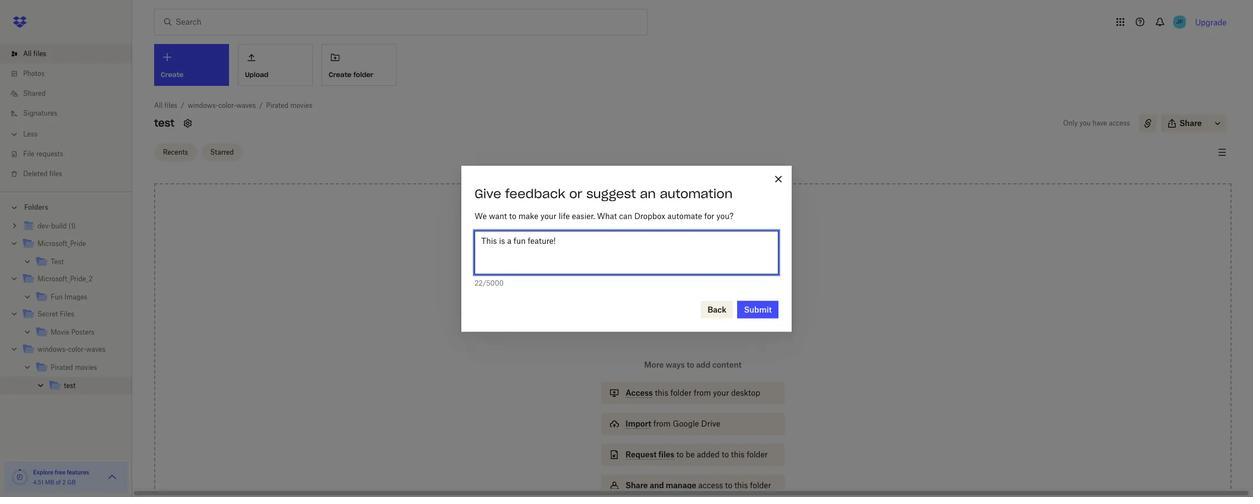 Task type: describe. For each thing, give the bounding box(es) containing it.
back button
[[701, 301, 733, 318]]

0 horizontal spatial windows-
[[37, 345, 68, 354]]

what
[[597, 211, 617, 220]]

2
[[62, 479, 66, 486]]

fun images link
[[35, 290, 123, 305]]

more ways to add content
[[644, 360, 742, 370]]

less image
[[9, 129, 20, 140]]

back
[[708, 305, 727, 314]]

to left be
[[677, 450, 684, 459]]

can
[[619, 211, 632, 220]]

create folder button
[[322, 44, 397, 86]]

we
[[475, 211, 487, 220]]

1 horizontal spatial /
[[259, 101, 263, 110]]

movie posters
[[51, 328, 95, 336]]

0 horizontal spatial waves
[[86, 345, 105, 354]]

upgrade
[[1195, 17, 1227, 27]]

here
[[684, 292, 701, 302]]

0 horizontal spatial test
[[64, 382, 76, 390]]

import
[[626, 419, 651, 428]]

files for deleted files
[[49, 170, 62, 178]]

share button
[[1161, 115, 1209, 132]]

all files list item
[[0, 44, 132, 64]]

free
[[55, 469, 66, 476]]

test link
[[48, 379, 123, 394]]

share for share
[[1180, 118, 1202, 128]]

microsoft_pride_2
[[37, 275, 93, 283]]

file requests
[[23, 150, 63, 158]]

more ways to add content element
[[599, 359, 787, 497]]

features
[[67, 469, 89, 476]]

more
[[644, 360, 664, 370]]

1 horizontal spatial movies
[[290, 101, 312, 110]]

photos link
[[9, 64, 132, 84]]

shared
[[23, 89, 46, 97]]

mb
[[45, 479, 54, 486]]

pirated inside group
[[51, 363, 73, 372]]

of
[[56, 479, 61, 486]]

we want to make your life easier. what can dropbox automate for you?
[[475, 211, 734, 220]]

4.51
[[33, 479, 44, 486]]

upload,
[[712, 292, 740, 302]]

test
[[51, 258, 64, 266]]

windows-color-waves
[[37, 345, 105, 354]]

explore
[[33, 469, 54, 476]]

secret files
[[37, 310, 74, 318]]

photos
[[23, 69, 45, 78]]

shared link
[[9, 84, 132, 104]]

life
[[559, 211, 570, 220]]

import from google drive
[[626, 419, 721, 428]]

to inside the drop files here to upload, or use the 'upload' button
[[703, 292, 710, 302]]

make
[[519, 211, 539, 220]]

1 horizontal spatial pirated movies link
[[266, 100, 312, 111]]

quota usage element
[[11, 469, 29, 486]]

give feedback or suggest an automation
[[475, 186, 733, 201]]

and
[[650, 481, 664, 490]]

22 / 5000
[[475, 279, 504, 287]]

0 vertical spatial test
[[154, 117, 175, 129]]

share and manage access to this folder
[[626, 481, 771, 490]]

0 horizontal spatial pirated movies link
[[35, 361, 123, 376]]

microsoft_pride
[[37, 240, 86, 248]]

recents
[[163, 148, 188, 156]]

posters
[[71, 328, 95, 336]]

be
[[686, 450, 695, 459]]

1 horizontal spatial windows-
[[188, 101, 218, 110]]

1 horizontal spatial waves
[[236, 101, 256, 110]]

list containing all files
[[0, 37, 132, 192]]

pirated movies
[[51, 363, 97, 372]]

secret files link
[[22, 307, 123, 322]]

automation
[[660, 186, 733, 201]]

give feedback or suggest an automation dialog
[[461, 166, 792, 332]]

all files / windows-color-waves / pirated movies
[[154, 101, 312, 110]]

suggest
[[587, 186, 636, 201]]

explore free features 4.51 mb of 2 gb
[[33, 469, 89, 486]]

file
[[23, 150, 34, 158]]

Anything goes here, we want your ideas.
Please don't include any personal information. text field
[[475, 231, 779, 274]]

files for drop files here to upload, or use the 'upload' button
[[666, 292, 682, 302]]

0 horizontal spatial /
[[181, 101, 184, 110]]

1 vertical spatial this
[[731, 450, 745, 459]]

requests
[[36, 150, 63, 158]]

starred
[[210, 148, 234, 156]]

submit
[[744, 305, 772, 314]]

0 vertical spatial this
[[655, 388, 669, 398]]

/ inside 'give feedback or suggest an automation' dialog
[[483, 279, 486, 287]]

only
[[1063, 119, 1078, 127]]

files for request files to be added to this folder
[[659, 450, 675, 459]]

create
[[329, 70, 352, 79]]

files
[[60, 310, 74, 318]]

request
[[626, 450, 657, 459]]

you
[[1080, 119, 1091, 127]]

to right "added"
[[722, 450, 729, 459]]

dropbox
[[634, 211, 665, 220]]

content
[[712, 360, 742, 370]]



Task type: locate. For each thing, give the bounding box(es) containing it.
or
[[569, 186, 583, 201], [646, 305, 654, 314]]

your for life
[[541, 211, 557, 220]]

files up photos
[[33, 50, 46, 58]]

access right manage at the bottom
[[699, 481, 723, 490]]

files inside the drop files here to upload, or use the 'upload' button
[[666, 292, 682, 302]]

files inside deleted files link
[[49, 170, 62, 178]]

share for share and manage access to this folder
[[626, 481, 648, 490]]

fun images
[[51, 293, 87, 301]]

2 vertical spatial this
[[735, 481, 748, 490]]

give
[[475, 186, 501, 201]]

submit button
[[738, 301, 779, 318]]

test down pirated movies on the bottom
[[64, 382, 76, 390]]

1 vertical spatial waves
[[86, 345, 105, 354]]

0 vertical spatial windows-
[[188, 101, 218, 110]]

your left desktop
[[713, 388, 729, 398]]

1 horizontal spatial from
[[694, 388, 711, 398]]

1 vertical spatial from
[[654, 419, 671, 428]]

1 vertical spatial your
[[713, 388, 729, 398]]

you?
[[717, 211, 734, 220]]

only you have access
[[1063, 119, 1130, 127]]

1 vertical spatial test
[[64, 382, 76, 390]]

microsoft_pride link
[[22, 237, 123, 252]]

feedback
[[505, 186, 566, 201]]

dropbox image
[[9, 11, 31, 33]]

1 vertical spatial or
[[646, 305, 654, 314]]

1 vertical spatial share
[[626, 481, 648, 490]]

22
[[475, 279, 483, 287]]

windows-
[[188, 101, 218, 110], [37, 345, 68, 354]]

1 vertical spatial movies
[[75, 363, 97, 372]]

color-
[[218, 101, 236, 110], [68, 345, 86, 354]]

all
[[23, 50, 32, 58], [154, 101, 163, 110]]

an
[[640, 186, 656, 201]]

0 vertical spatial windows-color-waves link
[[188, 100, 256, 111]]

or inside the drop files here to upload, or use the 'upload' button
[[646, 305, 654, 314]]

1 vertical spatial access
[[699, 481, 723, 490]]

gb
[[67, 479, 76, 486]]

0 horizontal spatial or
[[569, 186, 583, 201]]

1 horizontal spatial your
[[713, 388, 729, 398]]

windows- down the movie
[[37, 345, 68, 354]]

your for desktop
[[713, 388, 729, 398]]

easier.
[[572, 211, 595, 220]]

files for all files / windows-color-waves / pirated movies
[[164, 101, 177, 110]]

all up photos
[[23, 50, 32, 58]]

1 vertical spatial pirated
[[51, 363, 73, 372]]

from right import
[[654, 419, 671, 428]]

1 vertical spatial windows-color-waves link
[[22, 343, 123, 357]]

signatures
[[23, 109, 57, 117]]

microsoft_pride_2 link
[[22, 272, 123, 287]]

0 vertical spatial pirated movies link
[[266, 100, 312, 111]]

5000
[[486, 279, 504, 287]]

recents button
[[154, 143, 197, 161]]

access for have
[[1109, 119, 1130, 127]]

1 horizontal spatial all
[[154, 101, 163, 110]]

all files link
[[9, 44, 132, 64], [154, 100, 177, 111]]

this right "added"
[[731, 450, 745, 459]]

files for all files
[[33, 50, 46, 58]]

color- up starred
[[218, 101, 236, 110]]

access inside more ways to add content element
[[699, 481, 723, 490]]

0 vertical spatial all
[[23, 50, 32, 58]]

color- down movie posters link
[[68, 345, 86, 354]]

0 vertical spatial color-
[[218, 101, 236, 110]]

0 horizontal spatial movies
[[75, 363, 97, 372]]

all files link up recents
[[154, 100, 177, 111]]

1 vertical spatial all
[[154, 101, 163, 110]]

files
[[33, 50, 46, 58], [164, 101, 177, 110], [49, 170, 62, 178], [666, 292, 682, 302], [659, 450, 675, 459]]

for
[[704, 211, 715, 220]]

have
[[1093, 119, 1107, 127]]

share inside button
[[1180, 118, 1202, 128]]

folder inside button
[[354, 70, 373, 79]]

movie posters link
[[35, 325, 123, 340]]

your inside 'give feedback or suggest an automation' dialog
[[541, 211, 557, 220]]

1 horizontal spatial pirated
[[266, 101, 289, 110]]

access this folder from your desktop
[[626, 388, 760, 398]]

your left life
[[541, 211, 557, 220]]

upgrade link
[[1195, 17, 1227, 27]]

access for manage
[[699, 481, 723, 490]]

0 horizontal spatial access
[[699, 481, 723, 490]]

to right here
[[703, 292, 710, 302]]

group
[[0, 215, 132, 402]]

or up easier.
[[569, 186, 583, 201]]

folders button
[[0, 199, 132, 215]]

all files
[[23, 50, 46, 58]]

this down request files to be added to this folder at bottom
[[735, 481, 748, 490]]

waves down posters at left
[[86, 345, 105, 354]]

signatures link
[[9, 104, 132, 123]]

manage
[[666, 481, 696, 490]]

all for all files / windows-color-waves / pirated movies
[[154, 101, 163, 110]]

files up the the
[[666, 292, 682, 302]]

images
[[64, 293, 87, 301]]

1 vertical spatial color-
[[68, 345, 86, 354]]

0 horizontal spatial pirated
[[51, 363, 73, 372]]

0 vertical spatial waves
[[236, 101, 256, 110]]

2 horizontal spatial /
[[483, 279, 486, 287]]

1 horizontal spatial color-
[[218, 101, 236, 110]]

0 vertical spatial from
[[694, 388, 711, 398]]

drop
[[646, 292, 664, 302]]

0 horizontal spatial share
[[626, 481, 648, 490]]

1 horizontal spatial or
[[646, 305, 654, 314]]

0 vertical spatial all files link
[[9, 44, 132, 64]]

pirated
[[266, 101, 289, 110], [51, 363, 73, 372]]

windows-color-waves link
[[188, 100, 256, 111], [22, 343, 123, 357]]

less
[[23, 130, 37, 138]]

0 horizontal spatial from
[[654, 419, 671, 428]]

pirated movies link
[[266, 100, 312, 111], [35, 361, 123, 376]]

windows- up starred
[[188, 101, 218, 110]]

all inside "list item"
[[23, 50, 32, 58]]

movies
[[290, 101, 312, 110], [75, 363, 97, 372]]

ways
[[666, 360, 685, 370]]

button
[[716, 305, 740, 314]]

None field
[[0, 0, 85, 12]]

list
[[0, 37, 132, 192]]

0 vertical spatial access
[[1109, 119, 1130, 127]]

1 vertical spatial windows-
[[37, 345, 68, 354]]

color- inside group
[[68, 345, 86, 354]]

use
[[656, 305, 669, 314]]

test link
[[35, 255, 123, 270]]

movie
[[51, 328, 70, 336]]

deleted
[[23, 170, 48, 178]]

all up the recents "button"
[[154, 101, 163, 110]]

files right deleted
[[49, 170, 62, 178]]

0 vertical spatial pirated
[[266, 101, 289, 110]]

from
[[694, 388, 711, 398], [654, 419, 671, 428]]

deleted files link
[[9, 164, 132, 184]]

from down add
[[694, 388, 711, 398]]

all files link up shared link
[[9, 44, 132, 64]]

test up recents
[[154, 117, 175, 129]]

request files to be added to this folder
[[626, 450, 768, 459]]

0 horizontal spatial your
[[541, 211, 557, 220]]

1 horizontal spatial share
[[1180, 118, 1202, 128]]

0 horizontal spatial color-
[[68, 345, 86, 354]]

want
[[489, 211, 507, 220]]

group containing microsoft_pride
[[0, 215, 132, 402]]

1 horizontal spatial test
[[154, 117, 175, 129]]

access right have
[[1109, 119, 1130, 127]]

desktop
[[731, 388, 760, 398]]

1 vertical spatial pirated movies link
[[35, 361, 123, 376]]

access
[[626, 388, 653, 398]]

folder
[[354, 70, 373, 79], [671, 388, 692, 398], [747, 450, 768, 459], [750, 481, 771, 490]]

files left be
[[659, 450, 675, 459]]

this right access
[[655, 388, 669, 398]]

0 horizontal spatial windows-color-waves link
[[22, 343, 123, 357]]

to left add
[[687, 360, 694, 370]]

google
[[673, 419, 699, 428]]

waves up starred button
[[236, 101, 256, 110]]

automate
[[668, 211, 702, 220]]

fun
[[51, 293, 63, 301]]

windows-color-waves link down movie posters
[[22, 343, 123, 357]]

windows-color-waves link up starred
[[188, 100, 256, 111]]

0 vertical spatial share
[[1180, 118, 1202, 128]]

to right want
[[509, 211, 517, 220]]

1 vertical spatial all files link
[[154, 100, 177, 111]]

share inside more ways to add content element
[[626, 481, 648, 490]]

0 horizontal spatial all files link
[[9, 44, 132, 64]]

this
[[655, 388, 669, 398], [731, 450, 745, 459], [735, 481, 748, 490]]

0 horizontal spatial all
[[23, 50, 32, 58]]

1 horizontal spatial windows-color-waves link
[[188, 100, 256, 111]]

share
[[1180, 118, 1202, 128], [626, 481, 648, 490]]

access
[[1109, 119, 1130, 127], [699, 481, 723, 490]]

files up recents
[[164, 101, 177, 110]]

added
[[697, 450, 720, 459]]

'upload'
[[684, 305, 714, 314]]

0 vertical spatial or
[[569, 186, 583, 201]]

secret
[[37, 310, 58, 318]]

to down request files to be added to this folder at bottom
[[725, 481, 733, 490]]

0 vertical spatial your
[[541, 211, 557, 220]]

deleted files
[[23, 170, 62, 178]]

to inside dialog
[[509, 211, 517, 220]]

files inside more ways to add content element
[[659, 450, 675, 459]]

drive
[[701, 419, 721, 428]]

1 horizontal spatial all files link
[[154, 100, 177, 111]]

your inside more ways to add content element
[[713, 388, 729, 398]]

add
[[696, 360, 711, 370]]

/
[[181, 101, 184, 110], [259, 101, 263, 110], [483, 279, 486, 287]]

all for all files
[[23, 50, 32, 58]]

0 vertical spatial movies
[[290, 101, 312, 110]]

files inside "all files" link
[[33, 50, 46, 58]]

the
[[671, 305, 682, 314]]

or left use
[[646, 305, 654, 314]]

1 horizontal spatial access
[[1109, 119, 1130, 127]]

or inside dialog
[[569, 186, 583, 201]]

file requests link
[[9, 144, 132, 164]]



Task type: vqa. For each thing, say whether or not it's contained in the screenshot.
bottommost All files link
yes



